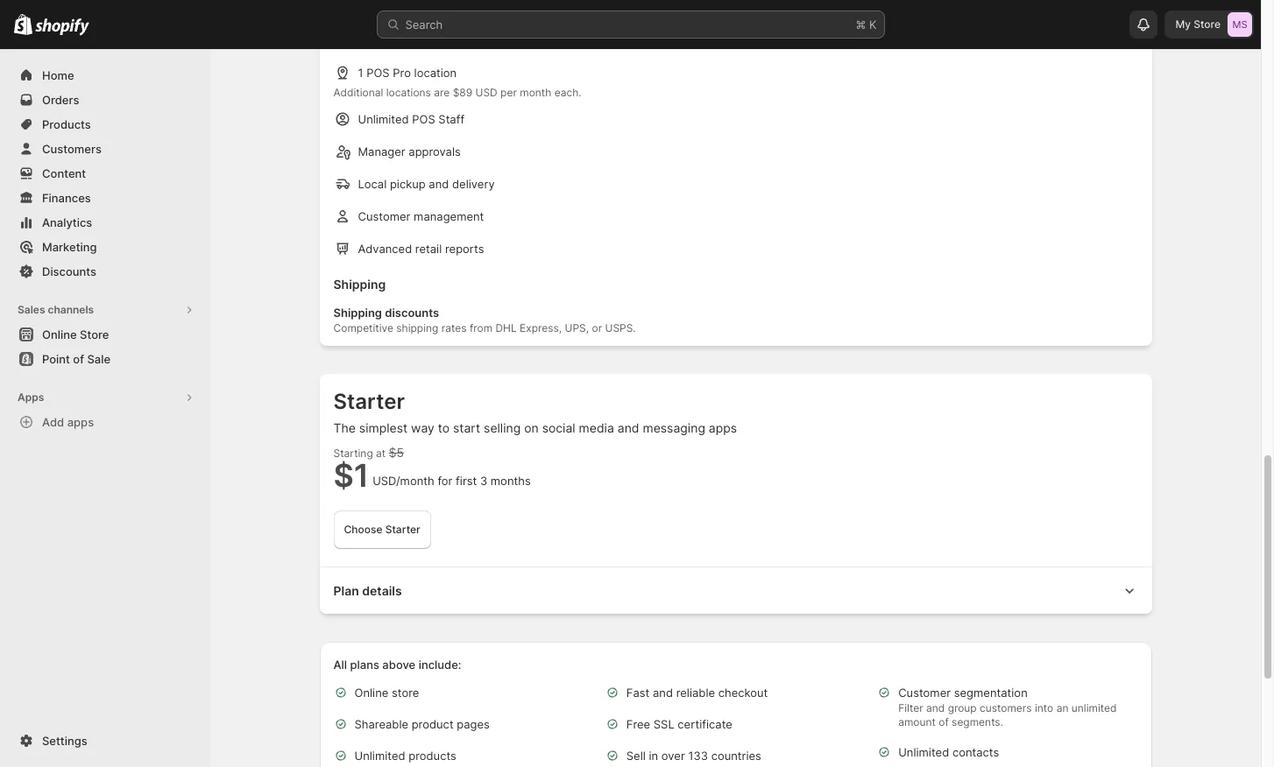 Task type: describe. For each thing, give the bounding box(es) containing it.
online for online store
[[42, 328, 77, 342]]

and inside starter the simplest way to start selling on social media and messaging apps
[[618, 421, 640, 436]]

online
[[397, 33, 430, 47]]

apps inside starter the simplest way to start selling on social media and messaging apps
[[709, 421, 737, 436]]

messaging
[[643, 421, 706, 436]]

⌘ k
[[856, 18, 877, 32]]

starter inside starter the simplest way to start selling on social media and messaging apps
[[334, 389, 405, 415]]

first
[[456, 474, 477, 488]]

pickup
[[390, 177, 426, 191]]

location
[[414, 66, 457, 80]]

pos for unlimited
[[412, 112, 435, 126]]

local
[[358, 177, 387, 191]]

shareable
[[355, 718, 409, 732]]

1
[[358, 66, 363, 80]]

0 horizontal spatial store
[[392, 686, 419, 700]]

locations
[[386, 86, 431, 99]]

orders
[[42, 93, 79, 107]]

reports
[[445, 242, 484, 256]]

products link
[[11, 112, 200, 137]]

shopify image
[[35, 18, 90, 36]]

advanced retail reports
[[358, 242, 484, 256]]

customer for customer management
[[358, 210, 411, 224]]

search
[[405, 18, 443, 32]]

management
[[414, 210, 484, 224]]

of inside 'link'
[[73, 352, 84, 366]]

advanced
[[358, 242, 412, 256]]

$89
[[453, 86, 473, 99]]

shareable product pages
[[355, 718, 490, 732]]

products
[[42, 117, 91, 131]]

starting at $5 $1 usd/month for first 3 months
[[334, 445, 531, 495]]

customer for customer segmentation filter and group customers into an unlimited amount of segments.
[[899, 686, 951, 700]]

sale
[[87, 352, 110, 366]]

usd/month
[[373, 474, 435, 488]]

month
[[520, 86, 552, 99]]

shipping discounts competitive shipping rates from dhl express, ups, or usps.
[[334, 306, 636, 335]]

list containing simple online store
[[334, 32, 1138, 262]]

customers link
[[11, 137, 200, 161]]

discounts link
[[11, 259, 200, 284]]

store inside list
[[433, 33, 460, 47]]

finances
[[42, 191, 91, 205]]

unlimited
[[1072, 702, 1117, 715]]

customer segmentation filter and group customers into an unlimited amount of segments.
[[899, 686, 1117, 729]]

home
[[42, 68, 74, 82]]

unlimited products
[[355, 749, 457, 764]]

choose starter link
[[334, 511, 431, 550]]

usd
[[476, 86, 498, 99]]

approvals
[[409, 145, 461, 159]]

3
[[480, 474, 488, 488]]

unlimited for all plans above include:
[[355, 749, 406, 764]]

shipping
[[397, 322, 439, 335]]

products
[[409, 749, 457, 764]]

online store button
[[0, 323, 210, 347]]

unlimited contacts
[[899, 746, 1000, 760]]

staff
[[439, 112, 465, 126]]

contacts
[[953, 746, 1000, 760]]

choose
[[344, 523, 383, 536]]

shopify image
[[14, 14, 33, 35]]

into
[[1035, 702, 1054, 715]]

the
[[334, 421, 356, 436]]

features
[[334, 4, 385, 19]]

sell
[[627, 749, 646, 764]]

on
[[524, 421, 539, 436]]

add
[[42, 416, 64, 430]]

discounts
[[385, 306, 439, 320]]

simple online store
[[358, 33, 460, 47]]

1 pos pro location
[[358, 66, 457, 80]]

an
[[1057, 702, 1069, 715]]

selling
[[484, 421, 521, 436]]

to
[[438, 421, 450, 436]]

rates
[[442, 322, 467, 335]]

shipping for shipping discounts competitive shipping rates from dhl express, ups, or usps.
[[334, 306, 382, 320]]

per
[[501, 86, 517, 99]]

apps inside button
[[67, 416, 94, 430]]

discounts
[[42, 265, 96, 279]]

are
[[434, 86, 450, 99]]

online for online store
[[355, 686, 389, 700]]

delivery
[[452, 177, 495, 191]]



Task type: vqa. For each thing, say whether or not it's contained in the screenshot.
the Learn more about apps
no



Task type: locate. For each thing, give the bounding box(es) containing it.
0 vertical spatial starter
[[334, 389, 405, 415]]

and inside list
[[429, 177, 449, 191]]

additional locations are $89 usd per month each.
[[334, 86, 582, 99]]

point of sale
[[42, 352, 110, 366]]

local pickup and delivery
[[358, 177, 495, 191]]

unlimited down 'shareable'
[[355, 749, 406, 764]]

ssl
[[654, 718, 675, 732]]

dhl
[[496, 322, 517, 335]]

include:
[[419, 658, 461, 672]]

and right fast
[[653, 686, 673, 700]]

my store
[[1176, 18, 1221, 31]]

unlimited down the amount
[[899, 746, 950, 760]]

unlimited up manager
[[358, 112, 409, 126]]

1 horizontal spatial of
[[939, 716, 949, 729]]

customer up advanced
[[358, 210, 411, 224]]

each.
[[555, 86, 582, 99]]

store down above
[[392, 686, 419, 700]]

over
[[662, 749, 685, 764]]

online up point
[[42, 328, 77, 342]]

1 vertical spatial shipping
[[334, 306, 382, 320]]

and up the amount
[[927, 702, 945, 715]]

shipping inside shipping discounts competitive shipping rates from dhl express, ups, or usps.
[[334, 306, 382, 320]]

⌘
[[856, 18, 866, 32]]

and
[[429, 177, 449, 191], [618, 421, 640, 436], [653, 686, 673, 700], [927, 702, 945, 715]]

apps right add
[[67, 416, 94, 430]]

countries
[[711, 749, 762, 764]]

point of sale link
[[11, 347, 200, 372]]

simple
[[358, 33, 394, 47]]

0 vertical spatial shipping
[[334, 277, 386, 292]]

k
[[870, 18, 877, 32]]

retail
[[415, 242, 442, 256]]

1 horizontal spatial online
[[355, 686, 389, 700]]

orders link
[[11, 88, 200, 112]]

0 horizontal spatial of
[[73, 352, 84, 366]]

media
[[579, 421, 614, 436]]

sales channels
[[18, 303, 94, 316]]

plan
[[334, 583, 359, 598]]

channels
[[48, 303, 94, 316]]

way
[[411, 421, 435, 436]]

competitive
[[334, 322, 394, 335]]

0 vertical spatial store
[[433, 33, 460, 47]]

store inside button
[[80, 328, 109, 342]]

shipping down advanced
[[334, 277, 386, 292]]

store right my
[[1194, 18, 1221, 31]]

shipping up competitive
[[334, 306, 382, 320]]

and right 'media'
[[618, 421, 640, 436]]

1 vertical spatial store
[[80, 328, 109, 342]]

point
[[42, 352, 70, 366]]

segmentation
[[954, 686, 1028, 700]]

certificate
[[678, 718, 733, 732]]

online inside online store link
[[42, 328, 77, 342]]

manager
[[358, 145, 406, 159]]

for
[[438, 474, 453, 488]]

pos for 1
[[367, 66, 390, 80]]

add apps button
[[11, 410, 200, 435]]

free ssl certificate
[[627, 718, 733, 732]]

0 horizontal spatial apps
[[67, 416, 94, 430]]

1 vertical spatial starter
[[385, 523, 421, 536]]

0 vertical spatial customer
[[358, 210, 411, 224]]

free
[[627, 718, 651, 732]]

store up sale at the top left of the page
[[80, 328, 109, 342]]

settings
[[42, 735, 87, 749]]

additional
[[334, 86, 383, 99]]

pos right the 1
[[367, 66, 390, 80]]

1 vertical spatial store
[[392, 686, 419, 700]]

pos left staff
[[412, 112, 435, 126]]

2 shipping from the top
[[334, 306, 382, 320]]

1 vertical spatial online
[[355, 686, 389, 700]]

in
[[649, 749, 659, 764]]

list
[[334, 32, 1138, 262]]

unlimited for features
[[358, 112, 409, 126]]

usps.
[[605, 322, 636, 335]]

manager approvals
[[358, 145, 461, 159]]

apps right messaging
[[709, 421, 737, 436]]

1 vertical spatial of
[[939, 716, 949, 729]]

sales
[[18, 303, 45, 316]]

store down search
[[433, 33, 460, 47]]

1 horizontal spatial apps
[[709, 421, 737, 436]]

pro
[[393, 66, 411, 80]]

all
[[334, 658, 347, 672]]

and inside customer segmentation filter and group customers into an unlimited amount of segments.
[[927, 702, 945, 715]]

customer inside customer segmentation filter and group customers into an unlimited amount of segments.
[[899, 686, 951, 700]]

starter up simplest
[[334, 389, 405, 415]]

my store image
[[1228, 12, 1253, 37]]

1 horizontal spatial customer
[[899, 686, 951, 700]]

customers
[[42, 142, 102, 156]]

home link
[[11, 63, 200, 88]]

starting
[[334, 447, 373, 460]]

0 horizontal spatial customer
[[358, 210, 411, 224]]

sales channels button
[[11, 298, 200, 323]]

pos
[[367, 66, 390, 80], [412, 112, 435, 126]]

of inside customer segmentation filter and group customers into an unlimited amount of segments.
[[939, 716, 949, 729]]

0 vertical spatial store
[[1194, 18, 1221, 31]]

of left sale at the top left of the page
[[73, 352, 84, 366]]

0 vertical spatial online
[[42, 328, 77, 342]]

start
[[453, 421, 480, 436]]

content
[[42, 167, 86, 181]]

details
[[362, 583, 402, 598]]

online
[[42, 328, 77, 342], [355, 686, 389, 700]]

1 horizontal spatial store
[[1194, 18, 1221, 31]]

starter right choose
[[385, 523, 421, 536]]

reliable
[[676, 686, 715, 700]]

1 shipping from the top
[[334, 277, 386, 292]]

fast and reliable checkout
[[627, 686, 768, 700]]

0 horizontal spatial store
[[80, 328, 109, 342]]

1 horizontal spatial store
[[433, 33, 460, 47]]

plan details button
[[320, 567, 1152, 615]]

store for my store
[[1194, 18, 1221, 31]]

unlimited
[[358, 112, 409, 126], [899, 746, 950, 760], [355, 749, 406, 764]]

at
[[376, 447, 386, 460]]

from
[[470, 322, 493, 335]]

1 vertical spatial pos
[[412, 112, 435, 126]]

of down group
[[939, 716, 949, 729]]

0 vertical spatial of
[[73, 352, 84, 366]]

simplest
[[359, 421, 408, 436]]

0 horizontal spatial pos
[[367, 66, 390, 80]]

online store
[[42, 328, 109, 342]]

finances link
[[11, 186, 200, 210]]

0 horizontal spatial online
[[42, 328, 77, 342]]

marketing
[[42, 240, 97, 254]]

$5
[[389, 445, 404, 460]]

customer inside list
[[358, 210, 411, 224]]

filter
[[899, 702, 924, 715]]

store for online store
[[80, 328, 109, 342]]

online store link
[[11, 323, 200, 347]]

and right pickup
[[429, 177, 449, 191]]

store
[[1194, 18, 1221, 31], [80, 328, 109, 342]]

apps
[[18, 391, 44, 404]]

online down plans
[[355, 686, 389, 700]]

fast
[[627, 686, 650, 700]]

shipping for shipping
[[334, 277, 386, 292]]

customers
[[980, 702, 1032, 715]]

0 vertical spatial pos
[[367, 66, 390, 80]]

customer up filter
[[899, 686, 951, 700]]

months
[[491, 474, 531, 488]]

content link
[[11, 161, 200, 186]]

1 horizontal spatial pos
[[412, 112, 435, 126]]

plans
[[350, 658, 379, 672]]

group
[[948, 702, 977, 715]]

1 vertical spatial customer
[[899, 686, 951, 700]]

product
[[412, 718, 454, 732]]



